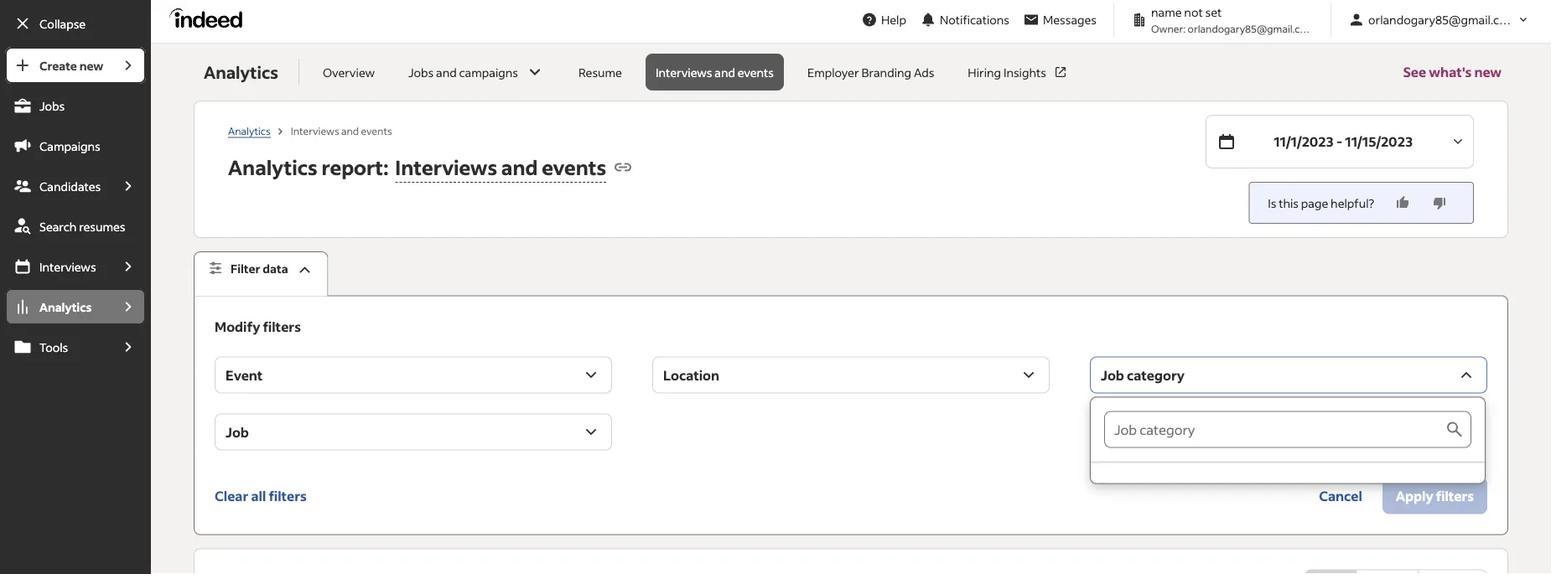 Task type: describe. For each thing, give the bounding box(es) containing it.
11/15/2023
[[1345, 133, 1413, 150]]

overview
[[323, 65, 375, 80]]

campaigns
[[39, 138, 100, 153]]

modify
[[215, 318, 260, 335]]

orlandogary85@gmail.com inside orlandogary85@gmail.com dropdown button
[[1368, 12, 1517, 27]]

candidates link
[[5, 168, 111, 205]]

show shareable url image
[[613, 157, 633, 177]]

1 vertical spatial events
[[361, 124, 392, 137]]

messages link
[[1016, 4, 1103, 35]]

jobs link
[[5, 87, 146, 124]]

filters inside button
[[269, 487, 307, 504]]

create
[[39, 58, 77, 73]]

all
[[251, 487, 266, 504]]

interviews link
[[5, 248, 111, 285]]

name not set owner: orlandogary85@gmail.com element
[[1124, 3, 1321, 36]]

candidates
[[39, 179, 101, 194]]

campaigns
[[459, 65, 518, 80]]

11/1/2023 - 11/15/2023
[[1274, 133, 1413, 150]]

event
[[226, 367, 263, 384]]

cancel
[[1319, 487, 1362, 504]]

orlandogary85@gmail.com button
[[1342, 4, 1538, 35]]

0 vertical spatial analytics link
[[228, 124, 271, 138]]

Job category field
[[1104, 411, 1445, 448]]

search resumes
[[39, 219, 125, 234]]

0 horizontal spatial analytics link
[[5, 288, 111, 325]]

hiring insights
[[968, 65, 1046, 80]]

interviews and events link
[[646, 54, 784, 91]]

interviews inside 'link'
[[39, 259, 96, 274]]

this page is helpful image
[[1395, 195, 1411, 211]]

-
[[1336, 133, 1342, 150]]

messages
[[1043, 12, 1097, 27]]

help button
[[854, 4, 913, 35]]

tools link
[[5, 329, 111, 366]]

event button
[[215, 357, 612, 394]]

job category button
[[1090, 357, 1488, 394]]

create new
[[39, 58, 103, 73]]

interviews and events button
[[389, 149, 606, 186]]

jobs and campaigns button
[[398, 54, 555, 91]]

2 horizontal spatial events
[[738, 65, 774, 80]]

hiring insights link
[[958, 54, 1078, 91]]

collapse button
[[5, 5, 146, 42]]

orlandogary85@gmail.com inside name not set owner: orlandogary85@gmail.com
[[1188, 22, 1315, 35]]

11/1/2023
[[1274, 133, 1334, 150]]

0 vertical spatial interviews and events
[[656, 65, 774, 80]]

indeed home image
[[170, 8, 250, 28]]

modify filters
[[215, 318, 301, 335]]

jobs and campaigns
[[408, 65, 518, 80]]

filter
[[231, 261, 260, 276]]

overview link
[[313, 54, 385, 91]]

notifications button
[[913, 1, 1016, 38]]



Task type: locate. For each thing, give the bounding box(es) containing it.
analytics link
[[228, 124, 271, 138], [5, 288, 111, 325]]

data
[[263, 261, 288, 276]]

job for job category
[[1101, 367, 1124, 384]]

name
[[1151, 5, 1182, 20]]

filters right modify
[[263, 318, 301, 335]]

jobs inside button
[[408, 65, 434, 80]]

clear all filters
[[215, 487, 307, 504]]

job category
[[1101, 367, 1185, 384]]

jobs inside "link"
[[39, 98, 65, 113]]

employer branding ads link
[[797, 54, 944, 91]]

1 vertical spatial analytics link
[[5, 288, 111, 325]]

1 vertical spatial job
[[226, 424, 249, 441]]

job
[[1101, 367, 1124, 384], [226, 424, 249, 441]]

0 vertical spatial job
[[1101, 367, 1124, 384]]

menu bar
[[0, 47, 151, 574]]

0 horizontal spatial job
[[226, 424, 249, 441]]

category
[[1127, 367, 1185, 384]]

events
[[738, 65, 774, 80], [361, 124, 392, 137], [542, 154, 606, 180]]

new inside menu bar
[[79, 58, 103, 73]]

jobs left campaigns
[[408, 65, 434, 80]]

0 vertical spatial events
[[738, 65, 774, 80]]

owner:
[[1151, 22, 1186, 35]]

jobs for jobs and campaigns
[[408, 65, 434, 80]]

0 horizontal spatial events
[[361, 124, 392, 137]]

helpful?
[[1331, 195, 1374, 210]]

clear all filters button
[[215, 478, 307, 515]]

1 vertical spatial jobs
[[39, 98, 65, 113]]

menu bar containing create new
[[0, 47, 151, 574]]

0 vertical spatial jobs
[[408, 65, 434, 80]]

0 horizontal spatial orlandogary85@gmail.com
[[1188, 22, 1315, 35]]

2 vertical spatial events
[[542, 154, 606, 180]]

ads
[[914, 65, 934, 80]]

help
[[881, 12, 906, 27]]

new right what's
[[1474, 63, 1502, 80]]

collapse
[[39, 16, 86, 31]]

see
[[1403, 63, 1426, 80]]

0 horizontal spatial interviews and events
[[291, 124, 392, 137]]

search
[[39, 219, 77, 234]]

job category list box
[[1091, 398, 1485, 483]]

filters
[[263, 318, 301, 335], [269, 487, 307, 504]]

see what's new
[[1403, 63, 1502, 80]]

employer
[[807, 65, 859, 80]]

0 horizontal spatial jobs
[[39, 98, 65, 113]]

filter data
[[231, 261, 288, 276]]

what's
[[1429, 63, 1472, 80]]

employer branding ads
[[807, 65, 934, 80]]

interviews
[[656, 65, 712, 80], [291, 124, 339, 137], [395, 154, 497, 180], [39, 259, 96, 274]]

set
[[1205, 5, 1222, 20]]

events left show shareable url icon
[[542, 154, 606, 180]]

and inside button
[[436, 65, 457, 80]]

this page is not helpful image
[[1431, 195, 1448, 211]]

job down event
[[226, 424, 249, 441]]

orlandogary85@gmail.com up what's
[[1368, 12, 1517, 27]]

filter data button
[[194, 252, 328, 296]]

events up report:
[[361, 124, 392, 137]]

1 horizontal spatial orlandogary85@gmail.com
[[1368, 12, 1517, 27]]

orlandogary85@gmail.com down set
[[1188, 22, 1315, 35]]

filters right all
[[269, 487, 307, 504]]

interviews and events
[[656, 65, 774, 80], [291, 124, 392, 137]]

resume link
[[568, 54, 632, 91]]

see what's new button
[[1403, 44, 1502, 101]]

not
[[1184, 5, 1203, 20]]

and
[[436, 65, 457, 80], [715, 65, 735, 80], [341, 124, 359, 137], [501, 154, 538, 180]]

is
[[1268, 195, 1277, 210]]

1 horizontal spatial job
[[1101, 367, 1124, 384]]

jobs down create new link
[[39, 98, 65, 113]]

hiring
[[968, 65, 1001, 80]]

branding
[[861, 65, 912, 80]]

create new link
[[5, 47, 111, 84]]

campaigns link
[[5, 127, 146, 164]]

0 horizontal spatial new
[[79, 58, 103, 73]]

jobs
[[408, 65, 434, 80], [39, 98, 65, 113]]

1 horizontal spatial new
[[1474, 63, 1502, 80]]

1 horizontal spatial events
[[542, 154, 606, 180]]

job for job
[[226, 424, 249, 441]]

new
[[79, 58, 103, 73], [1474, 63, 1502, 80]]

report:
[[322, 154, 389, 180]]

name not set owner: orlandogary85@gmail.com
[[1151, 5, 1315, 35]]

analytics
[[204, 61, 278, 83], [228, 124, 271, 137], [228, 154, 317, 180], [39, 299, 92, 314]]

job inside dropdown button
[[1101, 367, 1124, 384]]

this
[[1279, 195, 1299, 210]]

1 vertical spatial filters
[[269, 487, 307, 504]]

cancel button
[[1306, 478, 1376, 515]]

new inside button
[[1474, 63, 1502, 80]]

insights
[[1004, 65, 1046, 80]]

1 horizontal spatial interviews and events
[[656, 65, 774, 80]]

search resumes link
[[5, 208, 146, 245]]

1 vertical spatial interviews and events
[[291, 124, 392, 137]]

orlandogary85@gmail.com
[[1368, 12, 1517, 27], [1188, 22, 1315, 35]]

clear
[[215, 487, 248, 504]]

resume
[[579, 65, 622, 80]]

analytics report: interviews and events
[[228, 154, 606, 180]]

1 horizontal spatial jobs
[[408, 65, 434, 80]]

notifications
[[940, 12, 1010, 27]]

page
[[1301, 195, 1328, 210]]

0 vertical spatial filters
[[263, 318, 301, 335]]

job button
[[215, 414, 612, 451]]

events left employer
[[738, 65, 774, 80]]

tools
[[39, 340, 68, 355]]

is this page helpful?
[[1268, 195, 1374, 210]]

jobs for jobs
[[39, 98, 65, 113]]

job inside 'dropdown button'
[[226, 424, 249, 441]]

job left category
[[1101, 367, 1124, 384]]

1 horizontal spatial analytics link
[[228, 124, 271, 138]]

resumes
[[79, 219, 125, 234]]

new right 'create'
[[79, 58, 103, 73]]

location
[[663, 367, 720, 384]]

location button
[[652, 357, 1050, 394]]



Task type: vqa. For each thing, say whether or not it's contained in the screenshot.
Resume link
yes



